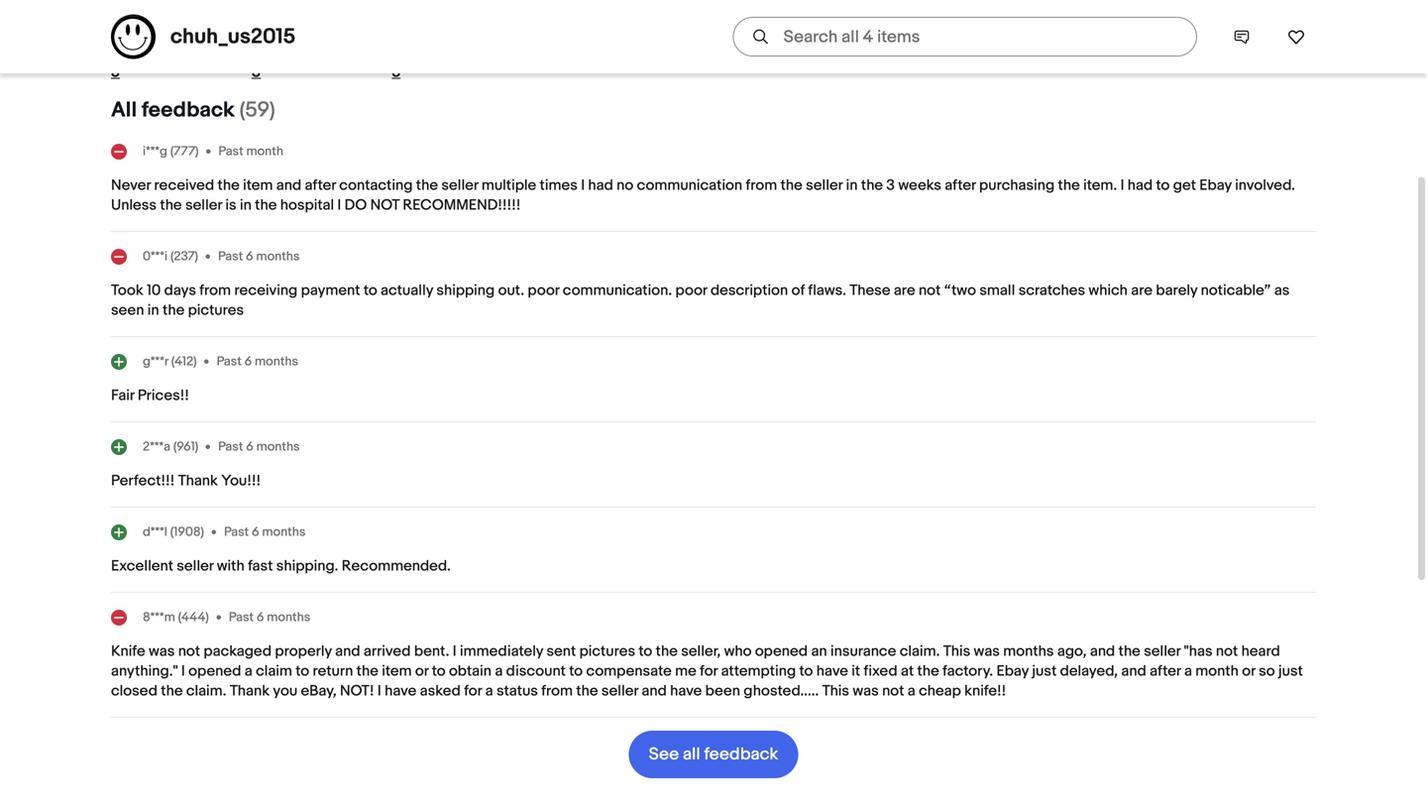 Task type: describe. For each thing, give the bounding box(es) containing it.
description
[[711, 282, 789, 299]]

and down compensate
[[642, 682, 667, 700]]

past 6 months for seller
[[224, 524, 306, 540]]

0 vertical spatial claim.
[[900, 643, 940, 660]]

0 vertical spatial thank
[[178, 472, 218, 490]]

past 6 months for prices!!
[[217, 354, 298, 369]]

see all feedback
[[649, 744, 779, 765]]

month inside knife was not packaged properly and arrived bent.  i immediately sent pictures to the seller, who opened an insurance claim.  this was months ago, and the seller "has not heard anything." i opened a claim to return the item or to obtain a discount to compensate me for attempting to have it fixed at the factory.  ebay just delayed, and after a month or so just closed the claim.  thank you ebay, not!  i have asked for a status from the seller and have been ghosted..... this was not a cheap knife!!
[[1196, 662, 1239, 680]]

not down (444)
[[178, 643, 200, 660]]

0 horizontal spatial was
[[149, 643, 175, 660]]

status
[[497, 682, 538, 700]]

as
[[1275, 282, 1290, 299]]

chuh_us2015 link
[[171, 24, 296, 50]]

to inside never received the item and after contacting the seller multiple times i had no communication  from the seller in the 3 weeks after purchasing the item. i had to get ebay involved. unless the seller is in the hospital i do not recommend!!!!!
[[1157, 176, 1170, 194]]

2 horizontal spatial was
[[974, 643, 1000, 660]]

past 6 months for 10
[[218, 249, 300, 264]]

compensate
[[586, 662, 672, 680]]

not right "has
[[1217, 643, 1239, 660]]

chuh_us2015 image
[[111, 14, 156, 59]]

positive 3
[[111, 39, 161, 81]]

0 horizontal spatial after
[[305, 176, 336, 194]]

been
[[706, 682, 741, 700]]

seller left is
[[185, 196, 222, 214]]

months for 10
[[256, 249, 300, 264]]

months for was
[[267, 610, 311, 625]]

me
[[675, 662, 697, 680]]

(444)
[[178, 610, 209, 625]]

i right "anything.""
[[181, 662, 185, 680]]

seen
[[111, 301, 144, 319]]

never received the item and after contacting the seller multiple times i had no communication  from the seller in the 3 weeks after purchasing the item. i had to get ebay involved. unless the seller is in the hospital i do not recommend!!!!!
[[111, 176, 1296, 214]]

2 horizontal spatial in
[[846, 176, 858, 194]]

shipping
[[437, 282, 495, 299]]

return
[[313, 662, 353, 680]]

past for received
[[219, 144, 244, 159]]

to up compensate
[[639, 643, 653, 660]]

not!
[[340, 682, 374, 700]]

1 horizontal spatial 3
[[392, 63, 401, 81]]

all
[[683, 744, 701, 765]]

(777)
[[170, 144, 199, 159]]

item inside never received the item and after contacting the seller multiple times i had no communication  from the seller in the 3 weeks after purchasing the item. i had to get ebay involved. unless the seller is in the hospital i do not recommend!!!!!
[[243, 176, 273, 194]]

do
[[345, 196, 367, 214]]

see all feedback link
[[629, 731, 799, 778]]

(1908)
[[170, 524, 204, 540]]

0 horizontal spatial claim.
[[186, 682, 227, 700]]

months for prices!!
[[255, 354, 298, 369]]

neutral 0
[[252, 39, 298, 81]]

knife!!
[[965, 682, 1007, 700]]

1 are from the left
[[894, 282, 916, 299]]

item.
[[1084, 176, 1118, 194]]

2 are from the left
[[1132, 282, 1153, 299]]

10
[[147, 282, 161, 299]]

claim
[[256, 662, 292, 680]]

barely
[[1157, 282, 1198, 299]]

prices!!
[[138, 387, 189, 405]]

sent
[[547, 643, 576, 660]]

took
[[111, 282, 143, 299]]

anything."
[[111, 662, 178, 680]]

1 horizontal spatial have
[[670, 682, 702, 700]]

arrived
[[364, 643, 411, 660]]

6 for prices!!
[[245, 354, 252, 369]]

i***g (777)
[[143, 144, 199, 159]]

positive
[[111, 39, 161, 56]]

ebay inside knife was not packaged properly and arrived bent.  i immediately sent pictures to the seller, who opened an insurance claim.  this was months ago, and the seller "has not heard anything." i opened a claim to return the item or to obtain a discount to compensate me for attempting to have it fixed at the factory.  ebay just delayed, and after a month or so just closed the claim.  thank you ebay, not!  i have asked for a status from the seller and have been ghosted..... this was not a cheap knife!!
[[997, 662, 1029, 680]]

not down fixed
[[883, 682, 905, 700]]

payment
[[301, 282, 360, 299]]

0 horizontal spatial for
[[464, 682, 482, 700]]

ghosted.....
[[744, 682, 819, 700]]

with
[[217, 557, 245, 575]]

at
[[901, 662, 914, 680]]

the inside took 10 days from receiving payment to actually shipping out. poor communication. poor description of flaws. these are not "two small scratches which are barely noticable" as seen in the pictures
[[163, 301, 185, 319]]

bent.
[[414, 643, 450, 660]]

0
[[252, 63, 261, 81]]

discount
[[506, 662, 566, 680]]

and inside never received the item and after contacting the seller multiple times i had no communication  from the seller in the 3 weeks after purchasing the item. i had to get ebay involved. unless the seller is in the hospital i do not recommend!!!!!
[[276, 176, 302, 194]]

past month
[[219, 144, 283, 159]]

6 for thank
[[246, 439, 254, 454]]

contacting
[[339, 176, 413, 194]]

a down the packaged
[[245, 662, 253, 680]]

insurance
[[831, 643, 897, 660]]

1 horizontal spatial for
[[700, 662, 718, 680]]

last
[[111, 5, 139, 23]]

it
[[852, 662, 861, 680]]

2 had from the left
[[1128, 176, 1153, 194]]

times
[[540, 176, 578, 194]]

2 or from the left
[[1243, 662, 1256, 680]]

1 or from the left
[[415, 662, 429, 680]]

a down immediately
[[495, 662, 503, 680]]

so
[[1259, 662, 1276, 680]]

a down 'obtain'
[[485, 682, 493, 700]]

took 10 days from receiving payment to actually shipping out. poor communication. poor description of flaws. these are not "two small scratches which are barely noticable" as seen in the pictures
[[111, 282, 1290, 319]]

item inside knife was not packaged properly and arrived bent.  i immediately sent pictures to the seller, who opened an insurance claim.  this was months ago, and the seller "has not heard anything." i opened a claim to return the item or to obtain a discount to compensate me for attempting to have it fixed at the factory.  ebay just delayed, and after a month or so just closed the claim.  thank you ebay, not!  i have asked for a status from the seller and have been ghosted..... this was not a cheap knife!!
[[382, 662, 412, 680]]

perfect!!!  thank you!!!
[[111, 472, 261, 490]]

recommended.
[[342, 557, 451, 575]]

0***i (237)
[[143, 249, 198, 264]]

all feedback (59)
[[111, 97, 275, 123]]

1 horizontal spatial was
[[853, 682, 879, 700]]

seller down (1908)
[[177, 557, 214, 575]]

months for seller
[[262, 524, 306, 540]]

to inside took 10 days from receiving payment to actually shipping out. poor communication. poor description of flaws. these are not "two small scratches which are barely noticable" as seen in the pictures
[[364, 282, 377, 299]]

fixed
[[864, 662, 898, 680]]

in inside took 10 days from receiving payment to actually shipping out. poor communication. poor description of flaws. these are not "two small scratches which are barely noticable" as seen in the pictures
[[148, 301, 159, 319]]

0***i
[[143, 249, 168, 264]]

months right 12
[[159, 5, 210, 23]]

seller,
[[681, 643, 721, 660]]

no
[[617, 176, 634, 194]]

seller left weeks
[[806, 176, 843, 194]]

perfect!!!
[[111, 472, 175, 490]]

1 vertical spatial opened
[[189, 662, 241, 680]]

received
[[154, 176, 214, 194]]

multiple
[[482, 176, 537, 194]]

i right bent.
[[453, 643, 457, 660]]

thank inside knife was not packaged properly and arrived bent.  i immediately sent pictures to the seller, who opened an insurance claim.  this was months ago, and the seller "has not heard anything." i opened a claim to return the item or to obtain a discount to compensate me for attempting to have it fixed at the factory.  ebay just delayed, and after a month or so just closed the claim.  thank you ebay, not!  i have asked for a status from the seller and have been ghosted..... this was not a cheap knife!!
[[230, 682, 270, 700]]

12
[[142, 5, 155, 23]]

neutral
[[252, 39, 298, 56]]

obtain
[[449, 662, 492, 680]]

last 12 months
[[111, 5, 210, 23]]

you
[[273, 682, 298, 700]]

asked
[[420, 682, 461, 700]]

pictures inside knife was not packaged properly and arrived bent.  i immediately sent pictures to the seller, who opened an insurance claim.  this was months ago, and the seller "has not heard anything." i opened a claim to return the item or to obtain a discount to compensate me for attempting to have it fixed at the factory.  ebay just delayed, and after a month or so just closed the claim.  thank you ebay, not!  i have asked for a status from the seller and have been ghosted..... this was not a cheap knife!!
[[580, 643, 636, 660]]

3 inside never received the item and after contacting the seller multiple times i had no communication  from the seller in the 3 weeks after purchasing the item. i had to get ebay involved. unless the seller is in the hospital i do not recommend!!!!!
[[887, 176, 895, 194]]

noticable"
[[1201, 282, 1272, 299]]

after inside knife was not packaged properly and arrived bent.  i immediately sent pictures to the seller, who opened an insurance claim.  this was months ago, and the seller "has not heard anything." i opened a claim to return the item or to obtain a discount to compensate me for attempting to have it fixed at the factory.  ebay just delayed, and after a month or so just closed the claim.  thank you ebay, not!  i have asked for a status from the seller and have been ghosted..... this was not a cheap knife!!
[[1150, 662, 1181, 680]]

2 just from the left
[[1279, 662, 1304, 680]]

packaged
[[204, 643, 272, 660]]

factory.
[[943, 662, 994, 680]]

(59)
[[240, 97, 275, 123]]

1 3 link from the left
[[111, 63, 202, 89]]

fast
[[248, 557, 273, 575]]

actually
[[381, 282, 433, 299]]

8***m
[[143, 610, 175, 625]]

2 poor from the left
[[676, 282, 708, 299]]

a down at at right bottom
[[908, 682, 916, 700]]

(961)
[[173, 439, 198, 454]]

months inside knife was not packaged properly and arrived bent.  i immediately sent pictures to the seller, who opened an insurance claim.  this was months ago, and the seller "has not heard anything." i opened a claim to return the item or to obtain a discount to compensate me for attempting to have it fixed at the factory.  ebay just delayed, and after a month or so just closed the claim.  thank you ebay, not!  i have asked for a status from the seller and have been ghosted..... this was not a cheap knife!!
[[1004, 643, 1055, 660]]

past for 10
[[218, 249, 243, 264]]

knife was not packaged properly and arrived bent.  i immediately sent pictures to the seller, who opened an insurance claim.  this was months ago, and the seller "has not heard anything." i opened a claim to return the item or to obtain a discount to compensate me for attempting to have it fixed at the factory.  ebay just delayed, and after a month or so just closed the claim.  thank you ebay, not!  i have asked for a status from the seller and have been ghosted..... this was not a cheap knife!!
[[111, 643, 1304, 700]]



Task type: locate. For each thing, give the bounding box(es) containing it.
past 6 months up fast
[[224, 524, 306, 540]]

past 6 months up the packaged
[[229, 610, 311, 625]]

pictures inside took 10 days from receiving payment to actually shipping out. poor communication. poor description of flaws. these are not "two small scratches which are barely noticable" as seen in the pictures
[[188, 301, 244, 319]]

item down past month
[[243, 176, 273, 194]]

0 horizontal spatial opened
[[189, 662, 241, 680]]

1 vertical spatial for
[[464, 682, 482, 700]]

seller
[[442, 176, 478, 194], [806, 176, 843, 194], [185, 196, 222, 214], [177, 557, 214, 575], [1144, 643, 1181, 660], [602, 682, 639, 700]]

properly
[[275, 643, 332, 660]]

2 horizontal spatial 3
[[887, 176, 895, 194]]

0 vertical spatial from
[[746, 176, 778, 194]]

1 had from the left
[[588, 176, 614, 194]]

thank down (961)
[[178, 472, 218, 490]]

in left weeks
[[846, 176, 858, 194]]

after up hospital at the top of page
[[305, 176, 336, 194]]

in
[[846, 176, 858, 194], [240, 196, 252, 214], [148, 301, 159, 319]]

pictures
[[188, 301, 244, 319], [580, 643, 636, 660]]

scratches
[[1019, 282, 1086, 299]]

ebay right get
[[1200, 176, 1232, 194]]

to up asked
[[432, 662, 446, 680]]

from right days
[[200, 282, 231, 299]]

0 vertical spatial in
[[846, 176, 858, 194]]

thank down claim at the bottom of page
[[230, 682, 270, 700]]

i right item.
[[1121, 176, 1125, 194]]

1 vertical spatial from
[[200, 282, 231, 299]]

1 poor from the left
[[528, 282, 560, 299]]

from down discount
[[542, 682, 573, 700]]

from inside took 10 days from receiving payment to actually shipping out. poor communication. poor description of flaws. these are not "two small scratches which are barely noticable" as seen in the pictures
[[200, 282, 231, 299]]

past for prices!!
[[217, 354, 242, 369]]

8***m (444)
[[143, 610, 209, 625]]

not
[[370, 196, 400, 214]]

involved.
[[1236, 176, 1296, 194]]

past up the packaged
[[229, 610, 254, 625]]

1 vertical spatial item
[[382, 662, 412, 680]]

delayed,
[[1061, 662, 1119, 680]]

1 horizontal spatial feedback
[[705, 744, 779, 765]]

and up return at the left of the page
[[335, 643, 360, 660]]

just
[[1033, 662, 1057, 680], [1279, 662, 1304, 680]]

2 horizontal spatial after
[[1150, 662, 1181, 680]]

1 horizontal spatial this
[[944, 643, 971, 660]]

2***a
[[143, 439, 170, 454]]

past for thank
[[218, 439, 243, 454]]

cheap
[[919, 682, 962, 700]]

hospital
[[280, 196, 334, 214]]

poor
[[528, 282, 560, 299], [676, 282, 708, 299]]

pictures up compensate
[[580, 643, 636, 660]]

past 6 months down receiving
[[217, 354, 298, 369]]

feedback up (777)
[[142, 97, 235, 123]]

0 vertical spatial item
[[243, 176, 273, 194]]

was up "anything.""
[[149, 643, 175, 660]]

0 horizontal spatial 3
[[111, 63, 120, 81]]

0 horizontal spatial 3 link
[[111, 63, 202, 89]]

1 horizontal spatial 3 link
[[392, 63, 483, 89]]

2***a (961)
[[143, 439, 198, 454]]

0 horizontal spatial pictures
[[188, 301, 244, 319]]

opened
[[755, 643, 808, 660], [189, 662, 241, 680]]

past 6 months for thank
[[218, 439, 300, 454]]

6 for was
[[257, 610, 264, 625]]

seller down compensate
[[602, 682, 639, 700]]

claim.
[[900, 643, 940, 660], [186, 682, 227, 700]]

which
[[1089, 282, 1128, 299]]

not
[[919, 282, 941, 299], [178, 643, 200, 660], [1217, 643, 1239, 660], [883, 682, 905, 700]]

1 horizontal spatial month
[[1196, 662, 1239, 680]]

after right weeks
[[945, 176, 976, 194]]

0 horizontal spatial poor
[[528, 282, 560, 299]]

for down 'obtain'
[[464, 682, 482, 700]]

0 horizontal spatial from
[[200, 282, 231, 299]]

shipping.
[[276, 557, 339, 575]]

from inside never received the item and after contacting the seller multiple times i had no communication  from the seller in the 3 weeks after purchasing the item. i had to get ebay involved. unless the seller is in the hospital i do not recommend!!!!!
[[746, 176, 778, 194]]

have left it
[[817, 662, 849, 680]]

and up hospital at the top of page
[[276, 176, 302, 194]]

0 horizontal spatial had
[[588, 176, 614, 194]]

6 right (412)
[[245, 354, 252, 369]]

are right which
[[1132, 282, 1153, 299]]

ago,
[[1058, 643, 1087, 660]]

past up with
[[224, 524, 249, 540]]

after right delayed,
[[1150, 662, 1181, 680]]

ebay inside never received the item and after contacting the seller multiple times i had no communication  from the seller in the 3 weeks after purchasing the item. i had to get ebay involved. unless the seller is in the hospital i do not recommend!!!!!
[[1200, 176, 1232, 194]]

1 horizontal spatial item
[[382, 662, 412, 680]]

get
[[1174, 176, 1197, 194]]

and right delayed,
[[1122, 662, 1147, 680]]

to left actually
[[364, 282, 377, 299]]

and up delayed,
[[1091, 643, 1116, 660]]

communication
[[637, 176, 743, 194]]

flaws.
[[808, 282, 847, 299]]

unless
[[111, 196, 157, 214]]

an
[[812, 643, 828, 660]]

immediately
[[460, 643, 543, 660]]

opened up attempting
[[755, 643, 808, 660]]

d***l (1908)
[[143, 524, 204, 540]]

this up factory.
[[944, 643, 971, 660]]

1 vertical spatial pictures
[[580, 643, 636, 660]]

a down "has
[[1185, 662, 1193, 680]]

i left do
[[338, 196, 341, 214]]

or
[[415, 662, 429, 680], [1243, 662, 1256, 680]]

past right (777)
[[219, 144, 244, 159]]

from
[[746, 176, 778, 194], [200, 282, 231, 299], [542, 682, 573, 700]]

0 horizontal spatial ebay
[[997, 662, 1029, 680]]

months up excellent seller with fast shipping.  recommended.
[[262, 524, 306, 540]]

Search all 4 items field
[[733, 17, 1198, 57]]

and
[[276, 176, 302, 194], [335, 643, 360, 660], [1091, 643, 1116, 660], [1122, 662, 1147, 680], [642, 682, 667, 700]]

to down an
[[800, 662, 813, 680]]

excellent seller with fast shipping.  recommended.
[[111, 557, 451, 575]]

0 vertical spatial opened
[[755, 643, 808, 660]]

opened down the packaged
[[189, 662, 241, 680]]

1 horizontal spatial poor
[[676, 282, 708, 299]]

had left no
[[588, 176, 614, 194]]

past 6 months up you!!!
[[218, 439, 300, 454]]

months down receiving
[[255, 354, 298, 369]]

0 vertical spatial for
[[700, 662, 718, 680]]

pictures down days
[[188, 301, 244, 319]]

1 vertical spatial thank
[[230, 682, 270, 700]]

0 horizontal spatial or
[[415, 662, 429, 680]]

small
[[980, 282, 1016, 299]]

6 up you!!!
[[246, 439, 254, 454]]

who
[[724, 643, 752, 660]]

1 horizontal spatial thank
[[230, 682, 270, 700]]

fair prices!!
[[111, 387, 189, 405]]

1 horizontal spatial or
[[1243, 662, 1256, 680]]

from right the communication
[[746, 176, 778, 194]]

1 horizontal spatial ebay
[[1200, 176, 1232, 194]]

poor left the description
[[676, 282, 708, 299]]

or left so
[[1243, 662, 1256, 680]]

ebay
[[1200, 176, 1232, 194], [997, 662, 1029, 680]]

(412)
[[171, 354, 197, 369]]

1 just from the left
[[1033, 662, 1057, 680]]

in right is
[[240, 196, 252, 214]]

6 for seller
[[252, 524, 259, 540]]

1 horizontal spatial pictures
[[580, 643, 636, 660]]

save this seller chuh_us2015 image
[[1288, 28, 1306, 46]]

attempting
[[721, 662, 796, 680]]

6 for 10
[[246, 249, 253, 264]]

never
[[111, 176, 151, 194]]

months up properly on the left of the page
[[267, 610, 311, 625]]

0 horizontal spatial thank
[[178, 472, 218, 490]]

1 horizontal spatial from
[[542, 682, 573, 700]]

the
[[218, 176, 240, 194], [416, 176, 438, 194], [781, 176, 803, 194], [861, 176, 884, 194], [1059, 176, 1081, 194], [160, 196, 182, 214], [255, 196, 277, 214], [163, 301, 185, 319], [656, 643, 678, 660], [1119, 643, 1141, 660], [357, 662, 379, 680], [918, 662, 940, 680], [161, 682, 183, 700], [576, 682, 598, 700]]

1 horizontal spatial just
[[1279, 662, 1304, 680]]

just left delayed,
[[1033, 662, 1057, 680]]

excellent
[[111, 557, 173, 575]]

claim. down the packaged
[[186, 682, 227, 700]]

past
[[219, 144, 244, 159], [218, 249, 243, 264], [217, 354, 242, 369], [218, 439, 243, 454], [224, 524, 249, 540], [229, 610, 254, 625]]

seller left "has
[[1144, 643, 1181, 660]]

0 vertical spatial ebay
[[1200, 176, 1232, 194]]

days
[[164, 282, 196, 299]]

2 vertical spatial in
[[148, 301, 159, 319]]

0 horizontal spatial this
[[823, 682, 850, 700]]

item down arrived in the left of the page
[[382, 662, 412, 680]]

had right item.
[[1128, 176, 1153, 194]]

month down "has
[[1196, 662, 1239, 680]]

ebay,
[[301, 682, 337, 700]]

months up you!!!
[[256, 439, 300, 454]]

months left ago,
[[1004, 643, 1055, 660]]

past right (412)
[[217, 354, 242, 369]]

was up factory.
[[974, 643, 1000, 660]]

1 vertical spatial month
[[1196, 662, 1239, 680]]

month down (59)
[[246, 144, 283, 159]]

seller up recommend!!!!!
[[442, 176, 478, 194]]

1 horizontal spatial are
[[1132, 282, 1153, 299]]

i right not!
[[378, 682, 382, 700]]

you!!!
[[221, 472, 261, 490]]

0 horizontal spatial month
[[246, 144, 283, 159]]

0 horizontal spatial in
[[148, 301, 159, 319]]

0 horizontal spatial have
[[385, 682, 417, 700]]

1 vertical spatial ebay
[[997, 662, 1029, 680]]

0 horizontal spatial just
[[1033, 662, 1057, 680]]

1 horizontal spatial opened
[[755, 643, 808, 660]]

past 6 months for was
[[229, 610, 311, 625]]

just right so
[[1279, 662, 1304, 680]]

i right times
[[581, 176, 585, 194]]

claim. up at at right bottom
[[900, 643, 940, 660]]

2 vertical spatial from
[[542, 682, 573, 700]]

for
[[700, 662, 718, 680], [464, 682, 482, 700]]

for down seller,
[[700, 662, 718, 680]]

to left get
[[1157, 176, 1170, 194]]

communication.
[[563, 282, 672, 299]]

knife
[[111, 643, 145, 660]]

in down 10
[[148, 301, 159, 319]]

feedback right all
[[705, 744, 779, 765]]

months for thank
[[256, 439, 300, 454]]

1 horizontal spatial in
[[240, 196, 252, 214]]

0 vertical spatial this
[[944, 643, 971, 660]]

is
[[225, 196, 237, 214]]

2 horizontal spatial from
[[746, 176, 778, 194]]

all
[[111, 97, 137, 123]]

purchasing
[[980, 176, 1055, 194]]

1 vertical spatial feedback
[[705, 744, 779, 765]]

1 vertical spatial claim.
[[186, 682, 227, 700]]

2 horizontal spatial have
[[817, 662, 849, 680]]

3 inside positive 3
[[111, 63, 120, 81]]

1 vertical spatial in
[[240, 196, 252, 214]]

are right these
[[894, 282, 916, 299]]

g***r (412)
[[143, 354, 197, 369]]

g***r
[[143, 354, 168, 369]]

have left asked
[[385, 682, 417, 700]]

ebay up knife!!
[[997, 662, 1029, 680]]

0 vertical spatial feedback
[[142, 97, 235, 123]]

2 3 link from the left
[[392, 63, 483, 89]]

have down me
[[670, 682, 702, 700]]

past right (237)
[[218, 249, 243, 264]]

1 horizontal spatial had
[[1128, 176, 1153, 194]]

to down properly on the left of the page
[[296, 662, 309, 680]]

not inside took 10 days from receiving payment to actually shipping out. poor communication. poor description of flaws. these are not "two small scratches which are barely noticable" as seen in the pictures
[[919, 282, 941, 299]]

receiving
[[234, 282, 298, 299]]

of
[[792, 282, 805, 299]]

0 vertical spatial pictures
[[188, 301, 244, 319]]

1 horizontal spatial claim.
[[900, 643, 940, 660]]

was down it
[[853, 682, 879, 700]]

or down bent.
[[415, 662, 429, 680]]

1 horizontal spatial after
[[945, 176, 976, 194]]

these
[[850, 282, 891, 299]]

"two
[[945, 282, 977, 299]]

from inside knife was not packaged properly and arrived bent.  i immediately sent pictures to the seller, who opened an insurance claim.  this was months ago, and the seller "has not heard anything." i opened a claim to return the item or to obtain a discount to compensate me for attempting to have it fixed at the factory.  ebay just delayed, and after a month or so just closed the claim.  thank you ebay, not!  i have asked for a status from the seller and have been ghosted..... this was not a cheap knife!!
[[542, 682, 573, 700]]

6 up the packaged
[[257, 610, 264, 625]]

this down an
[[823, 682, 850, 700]]

not left "two
[[919, 282, 941, 299]]

chuh_us2015
[[171, 24, 296, 50]]

past for seller
[[224, 524, 249, 540]]

weeks
[[899, 176, 942, 194]]

6 up receiving
[[246, 249, 253, 264]]

heard
[[1242, 643, 1281, 660]]

poor right out.
[[528, 282, 560, 299]]

0 vertical spatial month
[[246, 144, 283, 159]]

0 horizontal spatial feedback
[[142, 97, 235, 123]]

6 up fast
[[252, 524, 259, 540]]

0 horizontal spatial item
[[243, 176, 273, 194]]

closed
[[111, 682, 158, 700]]

out.
[[498, 282, 525, 299]]

0 horizontal spatial are
[[894, 282, 916, 299]]

to down 'sent'
[[569, 662, 583, 680]]

1 vertical spatial this
[[823, 682, 850, 700]]

6
[[246, 249, 253, 264], [245, 354, 252, 369], [246, 439, 254, 454], [252, 524, 259, 540], [257, 610, 264, 625]]

past for was
[[229, 610, 254, 625]]

past up you!!!
[[218, 439, 243, 454]]

past 6 months up receiving
[[218, 249, 300, 264]]



Task type: vqa. For each thing, say whether or not it's contained in the screenshot.


